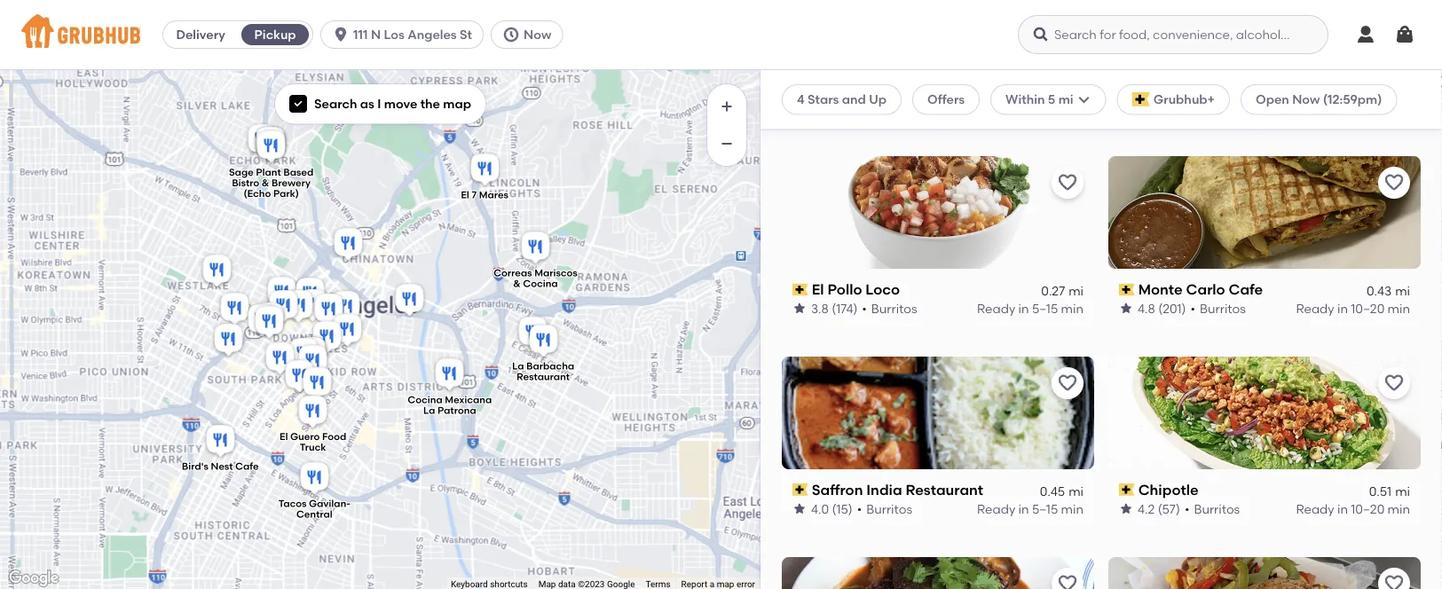Task type: describe. For each thing, give the bounding box(es) containing it.
10–20 for cafe
[[1352, 302, 1385, 317]]

3.8 (174)
[[812, 302, 858, 317]]

tacos
[[279, 498, 307, 510]]

(57)
[[1158, 502, 1181, 517]]

7
[[472, 189, 477, 201]]

food for deli
[[1230, 81, 1265, 98]]

central
[[297, 509, 333, 521]]

cutty la logo image
[[1109, 558, 1422, 590]]

offers
[[928, 92, 965, 107]]

saffron india restaurant
[[812, 482, 984, 499]]

0.08
[[1040, 83, 1066, 98]]

india
[[867, 482, 903, 499]]

based
[[284, 166, 314, 178]]

open
[[1256, 92, 1290, 107]]

mi for monte carlo cafe
[[1396, 283, 1411, 299]]

burger district image
[[282, 358, 317, 397]]

in for senor fish
[[1019, 101, 1030, 116]]

0.51
[[1370, 484, 1392, 499]]

cocina inside cocina mexicana la patrona
[[408, 394, 443, 406]]

pollo
[[828, 281, 863, 299]]

and
[[842, 92, 866, 107]]

search as i move the map
[[314, 96, 471, 111]]

el charro restaurant image
[[199, 252, 235, 291]]

in for el pollo loco
[[1019, 302, 1030, 317]]

save this restaurant button for chipotle
[[1379, 368, 1411, 400]]

the breakfast burrito factory image
[[217, 290, 253, 329]]

in for monte carlo cafe
[[1338, 302, 1349, 317]]

grubhub+
[[1154, 92, 1216, 107]]

delivery
[[176, 27, 225, 42]]

mi for chipotle
[[1396, 484, 1411, 499]]

barbacha
[[527, 360, 575, 372]]

3 ready in 10–20 min from the top
[[1297, 502, 1411, 517]]

el for el pollo loco
[[812, 281, 824, 299]]

map
[[443, 96, 471, 111]]

cocina mexicana la patrona
[[408, 394, 492, 417]]

engine co. 28 image
[[252, 300, 287, 339]]

& inside correas mariscos & cocina
[[513, 278, 521, 290]]

correas mariscos & cocina
[[494, 267, 578, 290]]

4.2 (57)
[[1138, 502, 1181, 517]]

save this restaurant image for chipotle logo
[[1384, 373, 1406, 395]]

angeles
[[408, 27, 457, 42]]

5–15 for senor fish
[[1033, 101, 1059, 116]]

in for saffron india restaurant
[[1019, 502, 1030, 517]]

map region
[[0, 0, 964, 590]]

0.24
[[1368, 83, 1392, 98]]

4.0 (15)
[[812, 502, 853, 517]]

pez cantina logo image
[[782, 558, 1095, 590]]

saffron india restaurant logo image
[[782, 357, 1095, 470]]

burritos for saffron india restaurant
[[867, 502, 913, 517]]

la salsa image
[[264, 274, 300, 313]]

st
[[460, 27, 472, 42]]

ready in 10–20 min for cafe
[[1297, 302, 1411, 317]]

la inside la barbacha restaurant
[[512, 360, 524, 372]]

burritos for el pollo loco
[[872, 302, 918, 317]]

el 7 mares image
[[467, 151, 503, 190]]

burritos down tropical
[[1120, 101, 1166, 116]]

mexicana
[[445, 394, 492, 406]]

Search for food, convenience, alcohol... search field
[[1018, 15, 1329, 54]]

reggie's deli (citibank) image
[[245, 122, 280, 161]]

5
[[1048, 92, 1056, 107]]

i
[[378, 96, 381, 111]]

within 5 mi
[[1006, 92, 1074, 107]]

4
[[797, 92, 805, 107]]

guero
[[290, 431, 320, 443]]

la inside cocina mexicana la patrona
[[423, 405, 435, 417]]

4.8
[[1138, 302, 1156, 317]]

up
[[869, 92, 887, 107]]

subscription pass image for saffron india restaurant
[[793, 484, 809, 497]]

google image
[[4, 567, 63, 590]]

(201)
[[1159, 302, 1187, 317]]

ready for tropical deli food truck
[[1297, 101, 1335, 116]]

ready for monte carlo cafe
[[1297, 302, 1335, 317]]

3.8
[[812, 302, 829, 317]]

svg image for now
[[503, 26, 520, 44]]

0.43
[[1367, 283, 1392, 299]]

• burritos for fish
[[856, 101, 912, 116]]

grubhub plus flag logo image
[[1133, 92, 1151, 107]]

pickup button
[[238, 20, 313, 49]]

save this restaurant button for monte carlo cafe
[[1379, 167, 1411, 199]]

mares
[[479, 189, 509, 201]]

move
[[384, 96, 418, 111]]

judith's foods image
[[262, 340, 298, 379]]

0.45
[[1040, 484, 1066, 499]]

(174)
[[832, 302, 858, 317]]

bird's nest cafe image
[[203, 423, 238, 462]]

0.27
[[1042, 283, 1066, 299]]

0.24 mi
[[1368, 83, 1411, 98]]

svg image right 5
[[1078, 92, 1092, 107]]

10–20 for food
[[1352, 101, 1385, 116]]

mi right 5
[[1059, 92, 1074, 107]]

mi for senor fish
[[1069, 83, 1084, 98]]

anna's fish market dtla image
[[252, 304, 287, 343]]

as
[[360, 96, 375, 111]]

star icon image for senor
[[793, 102, 807, 116]]

min for el pollo loco
[[1062, 302, 1084, 317]]

zayna flaming grill image
[[331, 226, 366, 265]]

los
[[384, 27, 405, 42]]

tropical
[[1139, 81, 1196, 98]]

5–15 for saffron india restaurant
[[1033, 502, 1059, 517]]

fish
[[856, 81, 884, 98]]

monte carlo cafe
[[1139, 281, 1264, 299]]

save this restaurant image for monte carlo cafe
[[1384, 173, 1406, 194]]

sage
[[229, 166, 254, 178]]

bird's
[[182, 461, 209, 473]]

n
[[371, 27, 381, 42]]

min for senor fish
[[1062, 101, 1084, 116]]

tacos super gallito - staples image
[[211, 321, 246, 360]]

4.8 (201)
[[1138, 302, 1187, 317]]

save this restaurant button for saffron india restaurant
[[1052, 368, 1084, 400]]

stars
[[808, 92, 839, 107]]

vegan hooligans image
[[295, 343, 331, 382]]

pez cantina image
[[281, 288, 317, 327]]

4 stars and up
[[797, 92, 887, 107]]

4.0
[[812, 502, 829, 517]]

deli
[[1200, 81, 1227, 98]]

ready in 10–20 min for food
[[1297, 101, 1411, 116]]

111
[[353, 27, 368, 42]]

el inside "el guero food truck bird's nest cafe"
[[280, 431, 288, 443]]

margarita's place image
[[293, 335, 329, 374]]

gavilan-
[[309, 498, 351, 510]]

cocina mexicana la patrona image
[[432, 356, 467, 395]]

nest
[[211, 461, 233, 473]]

mi for el pollo loco
[[1069, 283, 1084, 299]]

restaurant for india
[[906, 482, 984, 499]]

la barbacha restaurant
[[512, 360, 575, 383]]

el pollo loco logo image
[[782, 157, 1095, 269]]

• burritos right (57)
[[1185, 502, 1241, 517]]

star icon image for saffron
[[793, 503, 807, 517]]

plus icon image
[[718, 98, 736, 115]]

cocina inside correas mariscos & cocina
[[523, 278, 558, 290]]

& inside sage plant based bistro & brewery (echo park)
[[262, 177, 269, 189]]



Task type: vqa. For each thing, say whether or not it's contained in the screenshot.


Task type: locate. For each thing, give the bounding box(es) containing it.
svg image
[[1395, 24, 1416, 45], [332, 26, 350, 44], [503, 26, 520, 44]]

ready in 5–15 min
[[978, 101, 1084, 116], [978, 302, 1084, 317], [978, 502, 1084, 517]]

(echo
[[244, 188, 271, 200]]

2 ready in 5–15 min from the top
[[978, 302, 1084, 317]]

111 n los angeles st
[[353, 27, 472, 42]]

0 vertical spatial subscription pass image
[[793, 83, 809, 96]]

0 horizontal spatial cocina
[[408, 394, 443, 406]]

0 horizontal spatial now
[[524, 27, 552, 42]]

patrona
[[438, 405, 477, 417]]

5–15 down 0.45 at the right bottom of page
[[1033, 502, 1059, 517]]

5–15 down 0.08
[[1033, 101, 1059, 116]]

• burritos down loco
[[862, 302, 918, 317]]

2 vertical spatial el
[[280, 431, 288, 443]]

2 vertical spatial subscription pass image
[[1120, 484, 1135, 497]]

& down correas mariscos & cocina icon
[[513, 278, 521, 290]]

ready in 10–20 min down 0.51
[[1297, 502, 1411, 517]]

2 horizontal spatial el
[[812, 281, 824, 299]]

svg image up 0.08
[[1033, 26, 1050, 44]]

la left patrona
[[423, 405, 435, 417]]

10–20 down 0.51
[[1352, 502, 1385, 517]]

ready in 5–15 min down 0.45 at the right bottom of page
[[978, 502, 1084, 517]]

4.2
[[1138, 502, 1155, 517]]

2 horizontal spatial svg image
[[1395, 24, 1416, 45]]

ready in 10–20 min down 0.24
[[1297, 101, 1411, 116]]

subscription pass image for tropical deli food truck
[[1120, 83, 1135, 96]]

1 vertical spatial el
[[812, 281, 824, 299]]

bistro
[[232, 177, 260, 189]]

truck up tacos gavilan-central icon
[[300, 442, 326, 454]]

0 vertical spatial ready in 5–15 min
[[978, 101, 1084, 116]]

rodeo express mexican grill image
[[253, 124, 289, 163]]

• right the (174)
[[862, 302, 867, 317]]

111 n los angeles st button
[[321, 20, 491, 49]]

el left 7
[[461, 189, 470, 201]]

tacos gavilan-central image
[[297, 460, 333, 499]]

0 horizontal spatial food
[[322, 431, 346, 443]]

1 ready in 5–15 min from the top
[[978, 101, 1084, 116]]

10–20 down 0.43
[[1352, 302, 1385, 317]]

• for pollo
[[862, 302, 867, 317]]

subscription pass image left the senor
[[793, 83, 809, 96]]

min down 0.08 mi
[[1062, 101, 1084, 116]]

• right (57)
[[1185, 502, 1190, 517]]

mi right 0.51
[[1396, 484, 1411, 499]]

food
[[1230, 81, 1265, 98], [322, 431, 346, 443]]

1 vertical spatial 5–15
[[1033, 302, 1059, 317]]

• burritos for india
[[857, 502, 913, 517]]

senor fish
[[812, 81, 884, 98]]

3 10–20 from the top
[[1352, 502, 1385, 517]]

min down 0.51 mi
[[1388, 502, 1411, 517]]

0 vertical spatial 5–15
[[1033, 101, 1059, 116]]

subscription pass image left pollo
[[793, 284, 809, 296]]

save this restaurant button for el pollo loco
[[1052, 167, 1084, 199]]

1 vertical spatial la
[[423, 405, 435, 417]]

0 vertical spatial la
[[512, 360, 524, 372]]

burritos for chipotle
[[1195, 502, 1241, 517]]

save this restaurant image for the pez cantina logo at the right bottom of page
[[1057, 574, 1079, 590]]

tropical deli food truck
[[1139, 81, 1307, 98]]

1 vertical spatial subscription pass image
[[793, 284, 809, 296]]

chipotle image
[[293, 275, 328, 314]]

food right deli
[[1230, 81, 1265, 98]]

min for monte carlo cafe
[[1388, 302, 1411, 317]]

1 horizontal spatial restaurant
[[906, 482, 984, 499]]

(12:59pm)
[[1324, 92, 1383, 107]]

1 horizontal spatial cocina
[[523, 278, 558, 290]]

now inside "button"
[[524, 27, 552, 42]]

10–20 down 0.24
[[1352, 101, 1385, 116]]

1 horizontal spatial food
[[1230, 81, 1265, 98]]

truck
[[1268, 81, 1307, 98], [300, 442, 326, 454]]

mariscos
[[535, 267, 578, 279]]

subscription pass image for el pollo loco
[[793, 284, 809, 296]]

plant
[[256, 166, 281, 178]]

0 vertical spatial 10–20
[[1352, 101, 1385, 116]]

1 vertical spatial cocina
[[408, 394, 443, 406]]

min down 0.24 mi
[[1388, 101, 1411, 116]]

mi right 0.43
[[1396, 283, 1411, 299]]

ready in 5–15 min for saffron india restaurant
[[978, 502, 1084, 517]]

min for tropical deli food truck
[[1388, 101, 1411, 116]]

monte
[[1139, 281, 1183, 299]]

subscription pass image for senor
[[793, 83, 809, 96]]

(92)
[[829, 101, 852, 116]]

star icon image for monte
[[1120, 302, 1134, 316]]

mi for tropical deli food truck
[[1396, 83, 1411, 98]]

el for el 7 mares
[[461, 189, 470, 201]]

ready in 5–15 min for senor fish
[[978, 101, 1084, 116]]

• burritos down the carlo
[[1191, 302, 1246, 317]]

ready for chipotle
[[1297, 502, 1335, 517]]

save this restaurant image inside button
[[1384, 373, 1406, 395]]

subscription pass image left chipotle at bottom
[[1120, 484, 1135, 497]]

0 horizontal spatial svg image
[[332, 26, 350, 44]]

food right 'guero'
[[322, 431, 346, 443]]

0.27 mi
[[1042, 283, 1084, 299]]

min
[[1062, 101, 1084, 116], [1388, 101, 1411, 116], [1062, 302, 1084, 317], [1388, 302, 1411, 317], [1062, 502, 1084, 517], [1388, 502, 1411, 517]]

3 ready in 5–15 min from the top
[[978, 502, 1084, 517]]

burritos down the carlo
[[1200, 302, 1246, 317]]

min for chipotle
[[1388, 502, 1411, 517]]

min down 0.45 mi
[[1062, 502, 1084, 517]]

main navigation navigation
[[0, 0, 1443, 70]]

• burritos for pollo
[[862, 302, 918, 317]]

saffron india restaurant image
[[295, 287, 331, 326], [266, 288, 301, 327]]

svg image up 0.24
[[1356, 24, 1377, 45]]

restaurant for barbacha
[[517, 371, 570, 383]]

1 vertical spatial truck
[[300, 442, 326, 454]]

1 horizontal spatial svg image
[[503, 26, 520, 44]]

now
[[524, 27, 552, 42], [1293, 92, 1321, 107]]

0 horizontal spatial cafe
[[235, 461, 259, 473]]

svg image left search
[[293, 99, 304, 109]]

4.1 (92)
[[812, 101, 852, 116]]

1 vertical spatial ready in 10–20 min
[[1297, 302, 1411, 317]]

• down monte carlo cafe
[[1191, 302, 1196, 317]]

svg image for 111 n los angeles st
[[332, 26, 350, 44]]

1 horizontal spatial cafe
[[1229, 281, 1264, 299]]

truck for el guero food truck bird's nest cafe
[[300, 442, 326, 454]]

2 5–15 from the top
[[1033, 302, 1059, 317]]

2 vertical spatial ready in 10–20 min
[[1297, 502, 1411, 517]]

cutty la image
[[392, 281, 428, 321]]

1 ready in 10–20 min from the top
[[1297, 101, 1411, 116]]

cafe
[[1229, 281, 1264, 299], [235, 461, 259, 473]]

tacos gavilan- central
[[279, 498, 351, 521]]

0.51 mi
[[1370, 484, 1411, 499]]

0 vertical spatial cocina
[[523, 278, 558, 290]]

• for india
[[857, 502, 862, 517]]

star icon image left '3.8'
[[793, 302, 807, 316]]

10–20
[[1352, 101, 1385, 116], [1352, 302, 1385, 317], [1352, 502, 1385, 517]]

2 vertical spatial subscription pass image
[[793, 484, 809, 497]]

svg image up 0.24 mi
[[1395, 24, 1416, 45]]

el up '3.8'
[[812, 281, 824, 299]]

within
[[1006, 92, 1045, 107]]

the
[[421, 96, 440, 111]]

0 horizontal spatial truck
[[300, 442, 326, 454]]

restaurant right the india
[[906, 482, 984, 499]]

restaurant inside la barbacha restaurant
[[517, 371, 570, 383]]

star icon image left 4.2
[[1120, 503, 1134, 517]]

• burritos down 'fish'
[[856, 101, 912, 116]]

cafe right the carlo
[[1229, 281, 1264, 299]]

0 vertical spatial food
[[1230, 81, 1265, 98]]

save this restaurant image for saffron india restaurant
[[1057, 373, 1079, 395]]

correas
[[494, 267, 532, 279]]

mi right 0.24
[[1396, 83, 1411, 98]]

star icon image
[[793, 102, 807, 116], [793, 302, 807, 316], [1120, 302, 1134, 316], [793, 503, 807, 517], [1120, 503, 1134, 517]]

0 vertical spatial el
[[461, 189, 470, 201]]

saffron
[[812, 482, 863, 499]]

1 5–15 from the top
[[1033, 101, 1059, 116]]

0 horizontal spatial &
[[262, 177, 269, 189]]

subscription pass image
[[793, 83, 809, 96], [1120, 284, 1135, 296], [1120, 484, 1135, 497]]

mi right 0.45 at the right bottom of page
[[1069, 484, 1084, 499]]

subscription pass image left tropical
[[1120, 83, 1135, 96]]

burritos right (57)
[[1195, 502, 1241, 517]]

sage plant based bistro & brewery (echo park)
[[229, 166, 314, 200]]

subscription pass image left monte
[[1120, 284, 1135, 296]]

0.08 mi
[[1040, 83, 1084, 98]]

• burritos for carlo
[[1191, 302, 1246, 317]]

star icon image left 4.1
[[793, 102, 807, 116]]

el left 'guero'
[[280, 431, 288, 443]]

food inside "el guero food truck bird's nest cafe"
[[322, 431, 346, 443]]

5–15 down 0.27
[[1033, 302, 1059, 317]]

0.43 mi
[[1367, 283, 1411, 299]]

loco
[[866, 281, 900, 299]]

save this restaurant image
[[1384, 373, 1406, 395], [1057, 574, 1079, 590], [1384, 574, 1406, 590]]

ready in 5–15 min for el pollo loco
[[978, 302, 1084, 317]]

burritos down loco
[[872, 302, 918, 317]]

min down 0.27 mi
[[1062, 302, 1084, 317]]

minus icon image
[[718, 135, 736, 153]]

mi right 0.27
[[1069, 283, 1084, 299]]

4.1
[[812, 101, 826, 116]]

subscription pass image
[[1120, 83, 1135, 96], [793, 284, 809, 296], [793, 484, 809, 497]]

1 horizontal spatial truck
[[1268, 81, 1307, 98]]

senor fish image
[[328, 289, 364, 328]]

el guero food truck image
[[295, 393, 331, 432]]

min for saffron india restaurant
[[1062, 502, 1084, 517]]

chipotle
[[1139, 482, 1199, 499]]

save this restaurant button
[[1052, 167, 1084, 199], [1379, 167, 1411, 199], [1052, 368, 1084, 400], [1379, 368, 1411, 400], [1052, 568, 1084, 590], [1379, 568, 1411, 590]]

2 10–20 from the top
[[1352, 302, 1385, 317]]

el guero food truck bird's nest cafe
[[182, 431, 346, 473]]

1 vertical spatial food
[[322, 431, 346, 443]]

2 vertical spatial 5–15
[[1033, 502, 1059, 517]]

3 5–15 from the top
[[1033, 502, 1059, 517]]

• burritos
[[856, 101, 912, 116], [862, 302, 918, 317], [1191, 302, 1246, 317], [857, 502, 913, 517], [1185, 502, 1241, 517]]

ready for saffron india restaurant
[[978, 502, 1016, 517]]

cocina down correas mariscos & cocina icon
[[523, 278, 558, 290]]

monte carlo cafe image
[[309, 319, 345, 358]]

1 vertical spatial ready in 5–15 min
[[978, 302, 1084, 317]]

1 10–20 from the top
[[1352, 101, 1385, 116]]

la left barbacha
[[512, 360, 524, 372]]

el 7 mares
[[461, 189, 509, 201]]

0 vertical spatial &
[[262, 177, 269, 189]]

burritos down 'fish'
[[866, 101, 912, 116]]

ready for senor fish
[[978, 101, 1016, 116]]

0 horizontal spatial restaurant
[[517, 371, 570, 383]]

svg image inside now "button"
[[503, 26, 520, 44]]

ready for el pollo loco
[[978, 302, 1016, 317]]

ready
[[978, 101, 1016, 116], [1297, 101, 1335, 116], [978, 302, 1016, 317], [1297, 302, 1335, 317], [978, 502, 1016, 517], [1297, 502, 1335, 517]]

min down 0.43 mi at the right of page
[[1388, 302, 1411, 317]]

• for carlo
[[1191, 302, 1196, 317]]

sage plant based bistro & brewery (echo park) image
[[253, 128, 289, 167]]

brewery
[[272, 177, 311, 189]]

truck left the (12:59pm) on the top right
[[1268, 81, 1307, 98]]

2 vertical spatial 10–20
[[1352, 502, 1385, 517]]

delivery button
[[163, 20, 238, 49]]

qq cafe image
[[300, 365, 335, 404]]

truck for tropical deli food truck
[[1268, 81, 1307, 98]]

truck inside "el guero food truck bird's nest cafe"
[[300, 442, 326, 454]]

• burritos down the india
[[857, 502, 913, 517]]

0 vertical spatial truck
[[1268, 81, 1307, 98]]

1 vertical spatial subscription pass image
[[1120, 284, 1135, 296]]

correas mariscos & cocina image
[[518, 229, 554, 268]]

• for fish
[[856, 101, 861, 116]]

5–15 for el pollo loco
[[1033, 302, 1059, 317]]

2 ready in 10–20 min from the top
[[1297, 302, 1411, 317]]

save this restaurant image for el pollo loco
[[1057, 173, 1079, 194]]

1 vertical spatial now
[[1293, 92, 1321, 107]]

park)
[[273, 188, 299, 200]]

0.45 mi
[[1040, 484, 1084, 499]]

burritos for senor fish
[[866, 101, 912, 116]]

5–15
[[1033, 101, 1059, 116], [1033, 302, 1059, 317], [1033, 502, 1059, 517]]

el pollo loco
[[812, 281, 900, 299]]

now right open
[[1293, 92, 1321, 107]]

0 horizontal spatial el
[[280, 431, 288, 443]]

save this restaurant image
[[1057, 173, 1079, 194], [1384, 173, 1406, 194], [1057, 373, 1079, 395]]

1 vertical spatial restaurant
[[906, 482, 984, 499]]

subscription pass image for monte
[[1120, 284, 1135, 296]]

long beach tacos image
[[286, 336, 322, 375]]

• right (15)
[[857, 502, 862, 517]]

el pollo loco image
[[311, 291, 347, 330]]

1 horizontal spatial now
[[1293, 92, 1321, 107]]

restaurant
[[517, 371, 570, 383], [906, 482, 984, 499]]

star icon image left 4.0
[[793, 503, 807, 517]]

cocina left mexicana
[[408, 394, 443, 406]]

& right bistro
[[262, 177, 269, 189]]

la
[[512, 360, 524, 372], [423, 405, 435, 417]]

pickup
[[254, 27, 296, 42]]

2 vertical spatial ready in 5–15 min
[[978, 502, 1084, 517]]

mi for saffron india restaurant
[[1069, 484, 1084, 499]]

0 vertical spatial restaurant
[[517, 371, 570, 383]]

1 horizontal spatial &
[[513, 278, 521, 290]]

open now (12:59pm)
[[1256, 92, 1383, 107]]

1 horizontal spatial la
[[512, 360, 524, 372]]

ready in 5–15 min down 0.27
[[978, 302, 1084, 317]]

now right st
[[524, 27, 552, 42]]

la barbacha restaurant image
[[526, 322, 562, 361]]

svg image left 111
[[332, 26, 350, 44]]

in
[[1019, 101, 1030, 116], [1338, 101, 1349, 116], [1019, 302, 1030, 317], [1338, 302, 1349, 317], [1019, 502, 1030, 517], [1338, 502, 1349, 517]]

0 vertical spatial cafe
[[1229, 281, 1264, 299]]

cafe inside "el guero food truck bird's nest cafe"
[[235, 461, 259, 473]]

1 vertical spatial cafe
[[235, 461, 259, 473]]

star icon image left 4.8
[[1120, 302, 1134, 316]]

ready in 10–20 min down 0.43
[[1297, 302, 1411, 317]]

chipotle logo image
[[1109, 357, 1422, 470]]

0 vertical spatial subscription pass image
[[1120, 83, 1135, 96]]

svg image
[[1356, 24, 1377, 45], [1033, 26, 1050, 44], [1078, 92, 1092, 107], [293, 99, 304, 109]]

mi right 0.08
[[1069, 83, 1084, 98]]

1 vertical spatial 10–20
[[1352, 302, 1385, 317]]

ocho mexican grill image
[[245, 302, 280, 341]]

1 vertical spatial &
[[513, 278, 521, 290]]

restaurant down la barbacha restaurant image
[[517, 371, 570, 383]]

monte carlo cafe logo image
[[1109, 157, 1422, 269]]

burritos for monte carlo cafe
[[1200, 302, 1246, 317]]

food for guero
[[322, 431, 346, 443]]

cocina
[[523, 278, 558, 290], [408, 394, 443, 406]]

senor
[[812, 81, 853, 98]]

rodeo mexican grill image
[[253, 124, 288, 163]]

• right (92)
[[856, 101, 861, 116]]

(15)
[[832, 502, 853, 517]]

0 vertical spatial now
[[524, 27, 552, 42]]

burritos
[[866, 101, 912, 116], [1120, 101, 1166, 116], [872, 302, 918, 317], [1200, 302, 1246, 317], [867, 502, 913, 517], [1195, 502, 1241, 517]]

star icon image for el
[[793, 302, 807, 316]]

burritos down the india
[[867, 502, 913, 517]]

svg image right st
[[503, 26, 520, 44]]

george's burger stand image
[[515, 314, 551, 353]]

save this restaurant image for 'cutty la logo'
[[1384, 574, 1406, 590]]

ready in 5–15 min down 0.08
[[978, 101, 1084, 116]]

cafe right nest at the bottom
[[235, 461, 259, 473]]

in for chipotle
[[1338, 502, 1349, 517]]

&
[[262, 177, 269, 189], [513, 278, 521, 290]]

0 horizontal spatial la
[[423, 405, 435, 417]]

0 vertical spatial ready in 10–20 min
[[1297, 101, 1411, 116]]

now button
[[491, 20, 570, 49]]

carlo
[[1187, 281, 1226, 299]]

1 horizontal spatial el
[[461, 189, 470, 201]]

happy burrito image
[[294, 335, 330, 374]]

svg image inside 111 n los angeles st button
[[332, 26, 350, 44]]

search
[[314, 96, 357, 111]]

subscription pass image left saffron in the right bottom of the page
[[793, 484, 809, 497]]

in for tropical deli food truck
[[1338, 101, 1349, 116]]

tropical deli food truck image
[[330, 312, 365, 351]]



